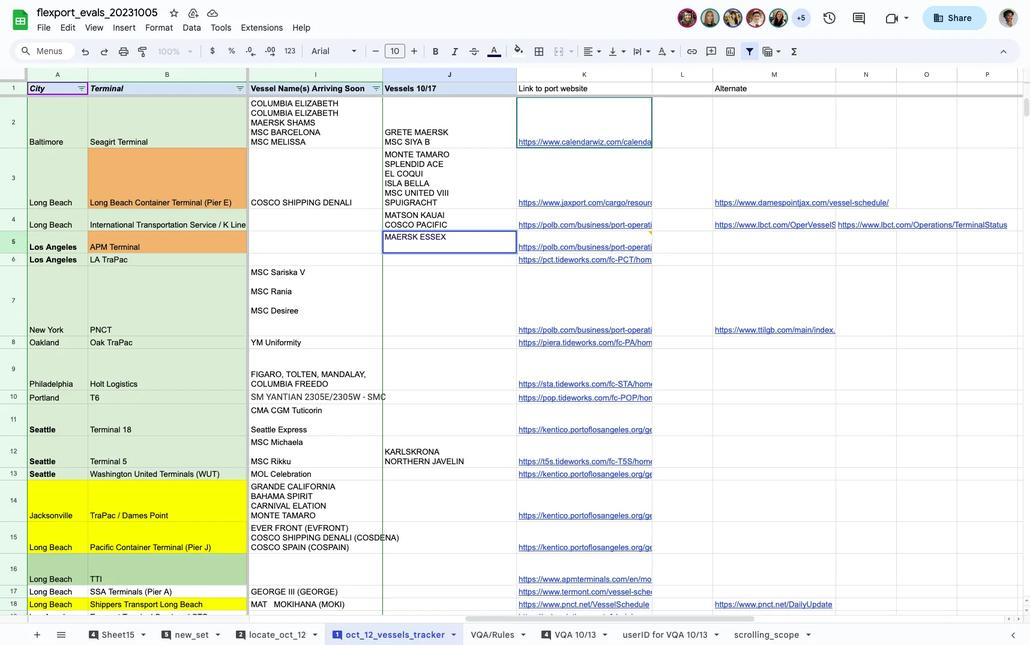 Task type: describe. For each thing, give the bounding box(es) containing it.
userid
[[623, 630, 650, 640]]

menu bar banner
[[0, 0, 1031, 645]]

userid for vqa 10/13
[[623, 630, 708, 640]]

Rename text field
[[32, 5, 165, 19]]

3 toolbar from the left
[[832, 624, 834, 645]]

format
[[145, 22, 173, 33]]

insert menu item
[[108, 20, 141, 35]]

katherine seehafer image
[[702, 10, 719, 26]]

borders image
[[533, 43, 546, 59]]

all sheets image
[[51, 625, 70, 644]]

extensions menu item
[[236, 20, 288, 35]]

cara nguyen image
[[770, 10, 787, 26]]

share
[[949, 13, 973, 23]]

main toolbar
[[74, 0, 805, 567]]

file menu item
[[32, 20, 56, 35]]

1 vqa from the left
[[555, 630, 573, 640]]

text color image
[[487, 43, 501, 57]]

1 toolbar from the left
[[25, 624, 75, 645]]

% button
[[223, 42, 241, 60]]

extensions
[[241, 22, 283, 33]]

locate_oct_12
[[249, 630, 306, 640]]

font list. arial selected. option
[[312, 43, 345, 59]]

file
[[37, 22, 51, 33]]

123 button
[[281, 42, 300, 60]]

format menu item
[[141, 20, 178, 35]]

tools menu item
[[206, 20, 236, 35]]

menu bar inside 'menu bar' banner
[[32, 16, 316, 35]]

essex
[[420, 232, 446, 241]]

tools
[[211, 22, 232, 33]]

2
[[239, 631, 243, 639]]

for
[[653, 630, 665, 640]]

help
[[293, 22, 311, 33]]

+5 button
[[791, 7, 812, 29]]

123
[[285, 46, 296, 55]]

5
[[165, 631, 168, 639]]

view
[[85, 22, 104, 33]]

Font size field
[[385, 44, 410, 59]]

vqa inside popup button
[[667, 630, 685, 640]]



Task type: vqa. For each thing, say whether or not it's contained in the screenshot.
offline
no



Task type: locate. For each thing, give the bounding box(es) containing it.
2 toolbar from the left
[[76, 624, 829, 645]]

1 horizontal spatial toolbar
[[76, 624, 829, 645]]

vqa/rules
[[471, 630, 515, 640]]

view menu item
[[80, 20, 108, 35]]

oct_12_vessels_tracker
[[346, 630, 445, 640]]

toolbar
[[25, 624, 75, 645], [76, 624, 829, 645], [832, 624, 834, 645]]

1 horizontal spatial vqa
[[667, 630, 685, 640]]

application
[[0, 0, 1031, 645]]

arial
[[312, 46, 330, 56]]

stephanie aranda image
[[725, 10, 742, 26]]

$ button
[[204, 42, 222, 60]]

0 horizontal spatial 4
[[92, 631, 95, 639]]

toolbar containing sheet15
[[76, 624, 829, 645]]

%
[[228, 46, 235, 56]]

1 10/13 from the left
[[576, 630, 597, 640]]

1
[[336, 631, 339, 639]]

Star checkbox
[[166, 5, 183, 22]]

data menu item
[[178, 20, 206, 35]]

10/13 right 'for'
[[687, 630, 708, 640]]

edit menu item
[[56, 20, 80, 35]]

functions image
[[788, 43, 802, 59]]

share button
[[923, 6, 988, 30]]

vqa
[[555, 630, 573, 640], [667, 630, 685, 640]]

select merge type image
[[566, 43, 574, 47]]

4 for sheet15
[[92, 631, 95, 639]]

help menu item
[[288, 20, 316, 35]]

edit
[[60, 22, 76, 33]]

insert
[[113, 22, 136, 33]]

2 vqa from the left
[[667, 630, 685, 640]]

4 for vqa 10/13
[[545, 631, 549, 639]]

giulia masi image
[[679, 10, 696, 26]]

4 left the 'sheet15'
[[92, 631, 95, 639]]

menu bar containing file
[[32, 16, 316, 35]]

Font size text field
[[386, 44, 405, 58]]

2 4 from the left
[[545, 631, 549, 639]]

fill color image
[[512, 43, 526, 57]]

scrolling_scope button
[[727, 624, 819, 645]]

$
[[210, 46, 215, 56]]

userid for vqa 10/13 button
[[615, 624, 728, 645]]

application containing share
[[0, 0, 1031, 645]]

Zoom text field
[[155, 43, 184, 60]]

0 horizontal spatial vqa
[[555, 630, 573, 640]]

1 4 from the left
[[92, 631, 95, 639]]

data
[[183, 22, 201, 33]]

menu bar
[[32, 16, 316, 35]]

Menus field
[[15, 43, 75, 59]]

10/13 inside popup button
[[687, 630, 708, 640]]

4
[[92, 631, 95, 639], [545, 631, 549, 639]]

J5 field
[[385, 232, 515, 241]]

0 horizontal spatial toolbar
[[25, 624, 75, 645]]

1 horizontal spatial 10/13
[[687, 630, 708, 640]]

maersk essex
[[385, 232, 446, 241]]

sheet15
[[102, 630, 135, 640]]

vqa/rules button
[[463, 624, 534, 645]]

vqa 10/13
[[555, 630, 597, 640]]

Zoom field
[[153, 43, 198, 61]]

10/13
[[576, 630, 597, 640], [687, 630, 708, 640]]

2 10/13 from the left
[[687, 630, 708, 640]]

1 horizontal spatial 4
[[545, 631, 549, 639]]

4 left vqa 10/13
[[545, 631, 549, 639]]

0 horizontal spatial 10/13
[[576, 630, 597, 640]]

tommy hong image
[[748, 10, 764, 26]]

+5
[[797, 13, 806, 22]]

new_set
[[175, 630, 209, 640]]

2 horizontal spatial toolbar
[[832, 624, 834, 645]]

maersk
[[385, 232, 418, 241]]

scrolling_scope
[[735, 630, 800, 640]]

10/13 left userid
[[576, 630, 597, 640]]



